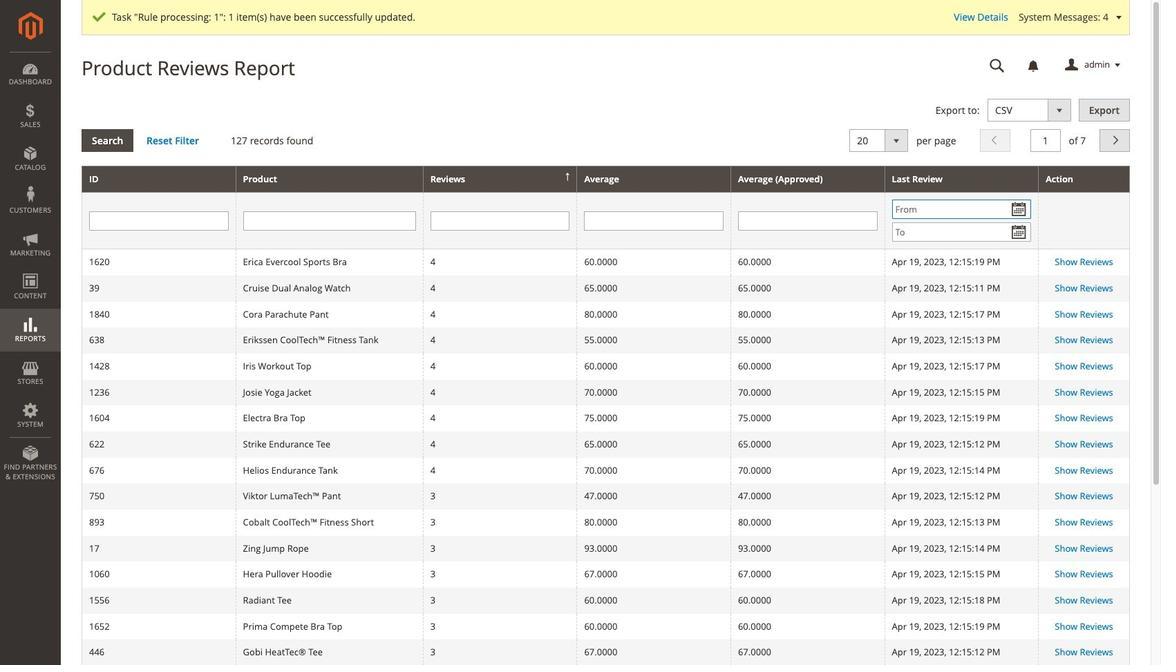 Task type: describe. For each thing, give the bounding box(es) containing it.
magento admin panel image
[[18, 12, 43, 40]]

To text field
[[892, 223, 1032, 242]]



Task type: locate. For each thing, give the bounding box(es) containing it.
None text field
[[1031, 129, 1061, 152], [89, 211, 229, 231], [584, 211, 724, 231], [1031, 129, 1061, 152], [89, 211, 229, 231], [584, 211, 724, 231]]

None text field
[[980, 53, 1015, 77], [243, 211, 416, 231], [431, 211, 570, 231], [738, 211, 878, 231], [980, 53, 1015, 77], [243, 211, 416, 231], [431, 211, 570, 231], [738, 211, 878, 231]]

From text field
[[892, 200, 1032, 219]]

menu bar
[[0, 52, 61, 489]]



